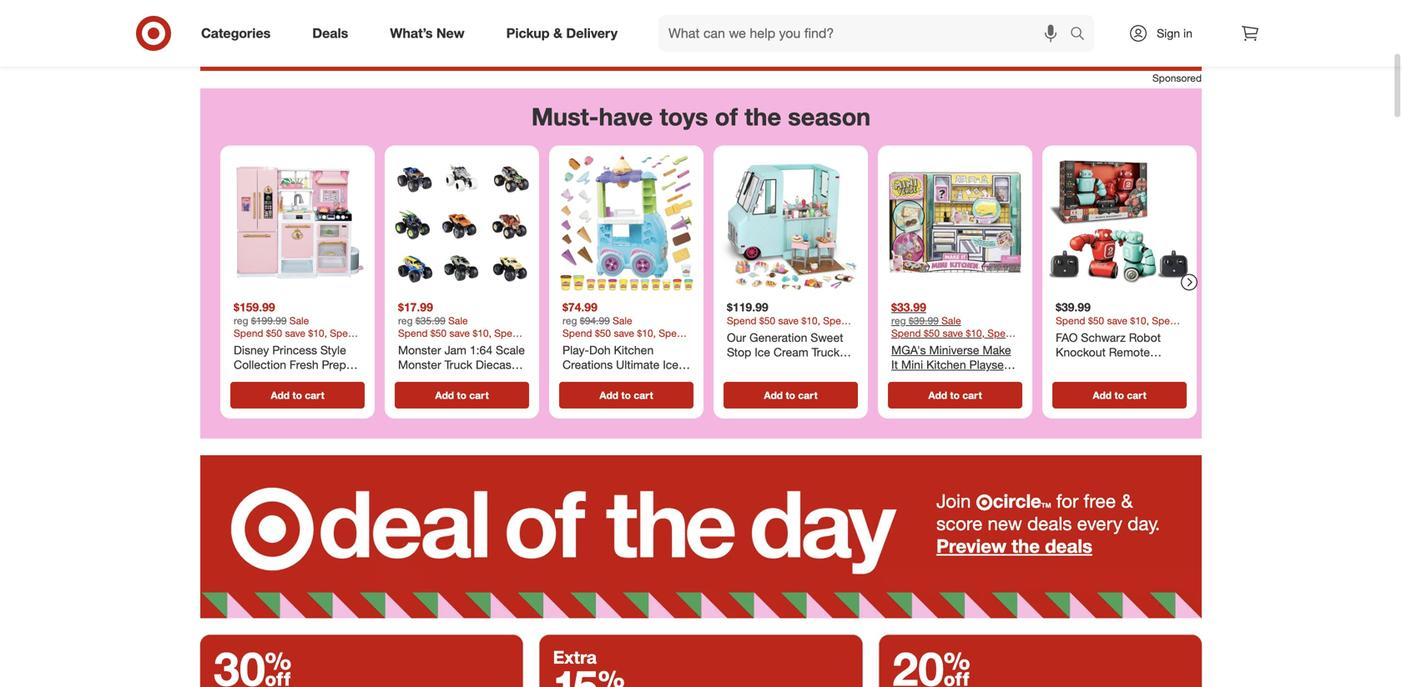 Task type: vqa. For each thing, say whether or not it's contained in the screenshot.


Task type: describe. For each thing, give the bounding box(es) containing it.
9pk
[[398, 372, 418, 387]]

deals down for
[[1045, 535, 1093, 558]]

join ◎ circle tm
[[937, 490, 1051, 513]]

the inside for free & score new deals every day. preview the deals
[[1012, 535, 1040, 558]]

reg for $74.99
[[563, 315, 577, 327]]

target deal of the day image
[[200, 456, 1202, 619]]

pickup & delivery link
[[492, 15, 639, 52]]

collection
[[234, 358, 286, 372]]

sale for $17.99
[[448, 315, 468, 327]]

$159.99 reg $199.99 sale
[[234, 300, 309, 327]]

prep
[[322, 358, 346, 372]]

disney princess style collection fresh prep gourmet kitchen image
[[227, 152, 368, 293]]

it
[[891, 358, 898, 372]]

add to cart for $74.99
[[600, 389, 653, 402]]

What can we help you find? suggestions appear below search field
[[659, 15, 1074, 52]]

add for $119.99
[[764, 389, 783, 402]]

uv
[[918, 372, 934, 387]]

mini
[[901, 358, 923, 372]]

sale for $74.99
[[613, 315, 632, 327]]

mga's
[[891, 343, 926, 358]]

extra link
[[540, 635, 863, 688]]

$159.99
[[234, 300, 275, 315]]

must-
[[532, 102, 599, 132]]

0 horizontal spatial &
[[553, 25, 563, 41]]

truck
[[445, 358, 473, 372]]

carousel region
[[200, 89, 1202, 456]]

add for $17.99
[[435, 389, 454, 402]]

add to cart button for $74.99
[[559, 382, 694, 409]]

new
[[436, 25, 465, 41]]

every
[[1077, 512, 1123, 535]]

$119.99
[[727, 300, 769, 315]]

remote
[[1109, 345, 1150, 360]]

monster jam 1:64 scale monster truck diecast 9pk
[[398, 343, 525, 387]]

6 add to cart from the left
[[1093, 389, 1147, 402]]

disney
[[234, 343, 269, 358]]

sign
[[1157, 26, 1180, 40]]

add for $74.99
[[600, 389, 619, 402]]

score
[[937, 512, 983, 535]]

gourmet
[[234, 372, 280, 387]]

cart for $33.99
[[963, 389, 982, 402]]

for
[[1057, 490, 1079, 513]]

playset
[[970, 358, 1008, 372]]

fao schwarz robot knockout remote control boxing set
[[1056, 330, 1161, 374]]

4 to from the left
[[786, 389, 795, 402]]

control
[[1056, 360, 1094, 374]]

with
[[891, 372, 915, 387]]

our generation sweet stop ice cream truck with electronics for 18" dolls - light blue image
[[720, 152, 861, 293]]

delivery
[[566, 25, 618, 41]]

what's
[[390, 25, 433, 41]]

1 horizontal spatial $39.99
[[1056, 300, 1091, 315]]

extra
[[553, 647, 597, 668]]

add to cart for $33.99
[[928, 389, 982, 402]]

light
[[937, 372, 963, 387]]

6 cart from the left
[[1127, 389, 1147, 402]]

set
[[1137, 360, 1155, 374]]

to for $159.99
[[293, 389, 302, 402]]

of
[[715, 102, 738, 132]]

sale for $33.99
[[942, 315, 961, 327]]

add to cart button for $33.99
[[888, 382, 1023, 409]]

cart for $17.99
[[469, 389, 489, 402]]

pickup & delivery
[[506, 25, 618, 41]]

diecast
[[476, 358, 515, 372]]

4 cart from the left
[[798, 389, 818, 402]]

boxing
[[1098, 360, 1134, 374]]

1:64
[[470, 343, 493, 358]]

add to cart button for $17.99
[[395, 382, 529, 409]]

monster jam 1:64 scale monster truck diecast 9pk image
[[391, 152, 533, 293]]

$74.99
[[563, 300, 598, 315]]

play-doh kitchen creations ultimate ice cream toy truck playset image
[[556, 152, 697, 293]]

categories link
[[187, 15, 292, 52]]

the inside carousel region
[[745, 102, 781, 132]]

in
[[1184, 26, 1193, 40]]

◎
[[976, 494, 993, 512]]

$17.99 reg $35.99 sale
[[398, 300, 468, 327]]

to for $74.99
[[621, 389, 631, 402]]

fao schwarz robot knockout remote control boxing set image
[[1049, 152, 1190, 293]]

reg for $33.99
[[891, 315, 906, 327]]

cart for $74.99
[[634, 389, 653, 402]]

kitchen inside "disney princess style collection fresh prep gourmet kitchen"
[[283, 372, 323, 387]]

what's new
[[390, 25, 465, 41]]

what's new link
[[376, 15, 486, 52]]

mga's miniverse make it mini kitchen playset with uv light
[[891, 343, 1011, 387]]

schwarz
[[1081, 330, 1126, 345]]

sale for $159.99
[[289, 315, 309, 327]]

mga's miniverse make it mini kitchen playset with uv light image
[[885, 152, 1026, 293]]

kitchen inside mga's miniverse make it mini kitchen playset with uv light
[[927, 358, 966, 372]]

cart for $159.99
[[305, 389, 324, 402]]



Task type: locate. For each thing, give the bounding box(es) containing it.
0 horizontal spatial the
[[745, 102, 781, 132]]

scale
[[496, 343, 525, 358]]

search button
[[1063, 15, 1103, 55]]

sale up princess
[[289, 315, 309, 327]]

reg
[[234, 315, 248, 327], [398, 315, 413, 327], [563, 315, 577, 327], [891, 315, 906, 327]]

add to cart button for $159.99
[[230, 382, 365, 409]]

3 cart from the left
[[634, 389, 653, 402]]

kitchen
[[927, 358, 966, 372], [283, 372, 323, 387]]

$94.99
[[580, 315, 610, 327]]

1 add to cart button from the left
[[230, 382, 365, 409]]

add to cart button
[[230, 382, 365, 409], [395, 382, 529, 409], [559, 382, 694, 409], [724, 382, 858, 409], [888, 382, 1023, 409], [1053, 382, 1187, 409]]

5 cart from the left
[[963, 389, 982, 402]]

the
[[745, 102, 781, 132], [1012, 535, 1040, 558]]

reg inside $74.99 reg $94.99 sale
[[563, 315, 577, 327]]

pickup
[[506, 25, 550, 41]]

$39.99 up fao
[[1056, 300, 1091, 315]]

0 horizontal spatial $39.99
[[909, 315, 939, 327]]

toys
[[660, 102, 708, 132]]

search
[[1063, 27, 1103, 43]]

0 horizontal spatial kitchen
[[283, 372, 323, 387]]

sale
[[289, 315, 309, 327], [448, 315, 468, 327], [613, 315, 632, 327], [942, 315, 961, 327]]

$35.99
[[416, 315, 446, 327]]

add
[[271, 389, 290, 402], [435, 389, 454, 402], [600, 389, 619, 402], [764, 389, 783, 402], [928, 389, 947, 402], [1093, 389, 1112, 402]]

$74.99 reg $94.99 sale
[[563, 300, 632, 327]]

$199.99
[[251, 315, 287, 327]]

preview
[[937, 535, 1007, 558]]

add to cart for $17.99
[[435, 389, 489, 402]]

knockout
[[1056, 345, 1106, 360]]

jam
[[445, 343, 467, 358]]

day.
[[1128, 512, 1160, 535]]

1 horizontal spatial kitchen
[[927, 358, 966, 372]]

season
[[788, 102, 871, 132]]

2 monster from the top
[[398, 358, 441, 372]]

3 sale from the left
[[613, 315, 632, 327]]

3 add to cart from the left
[[600, 389, 653, 402]]

kitchen right mini
[[927, 358, 966, 372]]

4 reg from the left
[[891, 315, 906, 327]]

$39.99 up mga's
[[909, 315, 939, 327]]

make
[[983, 343, 1011, 358]]

sale right $94.99
[[613, 315, 632, 327]]

reg left $94.99
[[563, 315, 577, 327]]

join
[[937, 490, 971, 513]]

4 add to cart from the left
[[764, 389, 818, 402]]

2 add to cart button from the left
[[395, 382, 529, 409]]

$33.99 reg $39.99 sale
[[891, 300, 961, 327]]

sale inside $17.99 reg $35.99 sale
[[448, 315, 468, 327]]

5 to from the left
[[950, 389, 960, 402]]

tm
[[1042, 502, 1051, 510]]

5 add from the left
[[928, 389, 947, 402]]

0 vertical spatial &
[[553, 25, 563, 41]]

monster left 'jam' at the left of page
[[398, 358, 441, 372]]

4 sale from the left
[[942, 315, 961, 327]]

add for $39.99
[[1093, 389, 1112, 402]]

2 add to cart from the left
[[435, 389, 489, 402]]

3 add to cart button from the left
[[559, 382, 694, 409]]

1 monster from the top
[[398, 343, 441, 358]]

& inside for free & score new deals every day. preview the deals
[[1121, 490, 1133, 513]]

sponsored
[[1153, 72, 1202, 84]]

sign in
[[1157, 26, 1193, 40]]

add to cart
[[271, 389, 324, 402], [435, 389, 489, 402], [600, 389, 653, 402], [764, 389, 818, 402], [928, 389, 982, 402], [1093, 389, 1147, 402]]

2 sale from the left
[[448, 315, 468, 327]]

4 add to cart button from the left
[[724, 382, 858, 409]]

1 horizontal spatial &
[[1121, 490, 1133, 513]]

5 add to cart button from the left
[[888, 382, 1023, 409]]

reg for $17.99
[[398, 315, 413, 327]]

to for $17.99
[[457, 389, 467, 402]]

&
[[553, 25, 563, 41], [1121, 490, 1133, 513]]

3 reg from the left
[[563, 315, 577, 327]]

1 vertical spatial the
[[1012, 535, 1040, 558]]

new
[[988, 512, 1022, 535]]

& right free
[[1121, 490, 1133, 513]]

2 to from the left
[[457, 389, 467, 402]]

deals link
[[298, 15, 369, 52]]

$39.99 inside $33.99 reg $39.99 sale
[[909, 315, 939, 327]]

1 vertical spatial &
[[1121, 490, 1133, 513]]

3 to from the left
[[621, 389, 631, 402]]

fresh
[[290, 358, 319, 372]]

have
[[599, 102, 653, 132]]

the right of
[[745, 102, 781, 132]]

$17.99
[[398, 300, 433, 315]]

2 add from the left
[[435, 389, 454, 402]]

6 add to cart button from the left
[[1053, 382, 1187, 409]]

miniverse
[[929, 343, 980, 358]]

to
[[293, 389, 302, 402], [457, 389, 467, 402], [621, 389, 631, 402], [786, 389, 795, 402], [950, 389, 960, 402], [1115, 389, 1124, 402]]

for free & score new deals every day. preview the deals
[[937, 490, 1160, 558]]

princess
[[272, 343, 317, 358]]

circle
[[993, 490, 1042, 513]]

reg inside $17.99 reg $35.99 sale
[[398, 315, 413, 327]]

add to cart for $159.99
[[271, 389, 324, 402]]

2 reg from the left
[[398, 315, 413, 327]]

3 add from the left
[[600, 389, 619, 402]]

& right pickup
[[553, 25, 563, 41]]

sign in link
[[1114, 15, 1219, 52]]

to for $33.99
[[950, 389, 960, 402]]

1 horizontal spatial the
[[1012, 535, 1040, 558]]

robot
[[1129, 330, 1161, 345]]

2 cart from the left
[[469, 389, 489, 402]]

deals down tm
[[1028, 512, 1072, 535]]

$39.99
[[1056, 300, 1091, 315], [909, 315, 939, 327]]

4 add from the left
[[764, 389, 783, 402]]

advertisement region
[[200, 0, 1202, 71]]

style
[[320, 343, 346, 358]]

6 to from the left
[[1115, 389, 1124, 402]]

add for $159.99
[[271, 389, 290, 402]]

reg up mga's
[[891, 315, 906, 327]]

1 sale from the left
[[289, 315, 309, 327]]

1 cart from the left
[[305, 389, 324, 402]]

the down circle
[[1012, 535, 1040, 558]]

sale inside the $159.99 reg $199.99 sale
[[289, 315, 309, 327]]

monster
[[398, 343, 441, 358], [398, 358, 441, 372]]

$33.99
[[891, 300, 926, 315]]

reg inside $33.99 reg $39.99 sale
[[891, 315, 906, 327]]

kitchen down princess
[[283, 372, 323, 387]]

monster down $35.99
[[398, 343, 441, 358]]

deals
[[312, 25, 348, 41]]

reg for $159.99
[[234, 315, 248, 327]]

add for $33.99
[[928, 389, 947, 402]]

reg left $35.99
[[398, 315, 413, 327]]

reg left $199.99 in the top left of the page
[[234, 315, 248, 327]]

free
[[1084, 490, 1116, 513]]

$119.99 link
[[720, 152, 861, 379]]

must-have toys of the season
[[532, 102, 871, 132]]

sale inside $74.99 reg $94.99 sale
[[613, 315, 632, 327]]

1 add to cart from the left
[[271, 389, 324, 402]]

reg inside the $159.99 reg $199.99 sale
[[234, 315, 248, 327]]

5 add to cart from the left
[[928, 389, 982, 402]]

1 to from the left
[[293, 389, 302, 402]]

0 vertical spatial the
[[745, 102, 781, 132]]

fao
[[1056, 330, 1078, 345]]

sale inside $33.99 reg $39.99 sale
[[942, 315, 961, 327]]

cart
[[305, 389, 324, 402], [469, 389, 489, 402], [634, 389, 653, 402], [798, 389, 818, 402], [963, 389, 982, 402], [1127, 389, 1147, 402]]

categories
[[201, 25, 271, 41]]

sale up miniverse
[[942, 315, 961, 327]]

disney princess style collection fresh prep gourmet kitchen
[[234, 343, 346, 387]]

1 add from the left
[[271, 389, 290, 402]]

1 reg from the left
[[234, 315, 248, 327]]

deals
[[1028, 512, 1072, 535], [1045, 535, 1093, 558]]

sale right $35.99
[[448, 315, 468, 327]]

6 add from the left
[[1093, 389, 1112, 402]]



